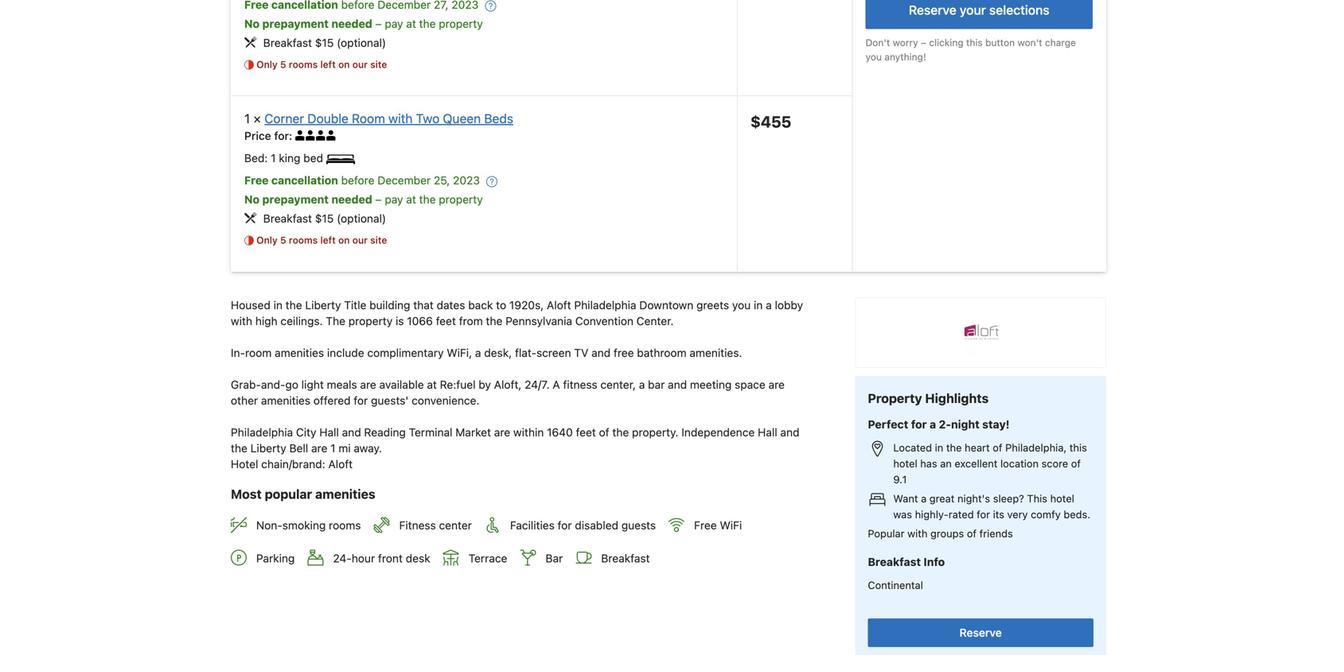 Task type: locate. For each thing, give the bounding box(es) containing it.
0 vertical spatial site
[[370, 59, 387, 70]]

1 pay from the top
[[385, 17, 403, 30]]

our down the free cancellation before december 25, 2023
[[352, 235, 368, 246]]

you
[[866, 51, 882, 62], [732, 299, 751, 312]]

0 horizontal spatial aloft
[[328, 458, 353, 471]]

aloft up the pennsylvania
[[547, 299, 571, 312]]

guests
[[622, 519, 656, 533]]

1 vertical spatial reserve
[[960, 627, 1002, 640]]

popular with groups of friends
[[868, 528, 1013, 540]]

with left two
[[388, 111, 413, 126]]

1 left king
[[271, 152, 276, 165]]

$15 for forkknife image
[[315, 36, 334, 49]]

0 vertical spatial you
[[866, 51, 882, 62]]

0 horizontal spatial reserve
[[909, 2, 957, 17]]

and right independence
[[780, 426, 800, 440]]

breakfast $15 (optional)
[[263, 36, 386, 49], [263, 212, 386, 225]]

left down cancellation
[[320, 235, 336, 246]]

its
[[993, 509, 1005, 521]]

for
[[274, 129, 289, 143], [354, 395, 368, 408], [911, 418, 927, 431], [977, 509, 990, 521], [558, 519, 572, 533]]

24-hour front desk
[[333, 552, 430, 565]]

1 vertical spatial breakfast $15 (optional)
[[263, 212, 386, 225]]

1 horizontal spatial liberty
[[305, 299, 341, 312]]

1 vertical spatial more details on meals and payment options image
[[486, 176, 498, 187]]

no
[[244, 17, 260, 30], [244, 193, 260, 206]]

only 5 rooms left on our site down cancellation
[[257, 235, 387, 246]]

0 vertical spatial only 5 rooms left on our site
[[257, 59, 387, 70]]

don't worry – clicking this button won't charge you anything!
[[866, 37, 1076, 62]]

1 horizontal spatial hall
[[758, 426, 777, 440]]

0 vertical spatial more details on meals and payment options image
[[485, 0, 496, 11]]

occupancy image
[[295, 131, 306, 141], [306, 131, 316, 141], [326, 131, 337, 141]]

2 vertical spatial –
[[375, 193, 382, 206]]

breakfast $15 (optional) right forkknife image
[[263, 36, 386, 49]]

no up forkknife image
[[244, 17, 260, 30]]

1 horizontal spatial you
[[866, 51, 882, 62]]

reserve your selections link
[[866, 0, 1093, 29]]

two
[[416, 111, 440, 126]]

breakfast right forkknife image
[[263, 36, 312, 49]]

for left the disabled
[[558, 519, 572, 533]]

heart
[[965, 442, 990, 454]]

and right bar
[[668, 379, 687, 392]]

in for housed
[[274, 299, 283, 312]]

hall right independence
[[758, 426, 777, 440]]

2 no prepayment needed – pay at the property from the top
[[244, 193, 483, 206]]

2 vertical spatial rooms
[[329, 519, 361, 533]]

1 vertical spatial aloft
[[328, 458, 353, 471]]

1 vertical spatial pay
[[385, 193, 403, 206]]

rooms up corner
[[289, 59, 318, 70]]

2 $15 from the top
[[315, 212, 334, 225]]

0 vertical spatial left
[[320, 59, 336, 70]]

rooms up 24- at the left of the page
[[329, 519, 361, 533]]

terrace
[[469, 552, 507, 565]]

highly-
[[915, 509, 949, 521]]

0 vertical spatial $15
[[315, 36, 334, 49]]

left up double
[[320, 59, 336, 70]]

1 needed from the top
[[331, 17, 372, 30]]

offered
[[313, 395, 351, 408]]

of right heart
[[993, 442, 1003, 454]]

1 horizontal spatial philadelphia
[[574, 299, 637, 312]]

reserve for reserve your selections
[[909, 2, 957, 17]]

hotel up beds.
[[1050, 493, 1075, 505]]

for inside "want a great night's sleep? this hotel was highly-rated for its very comfy beds."
[[977, 509, 990, 521]]

great
[[930, 493, 955, 505]]

1 left mi
[[331, 442, 336, 455]]

0 vertical spatial –
[[375, 17, 382, 30]]

5 up corner
[[280, 59, 286, 70]]

to
[[496, 299, 506, 312]]

groups
[[931, 528, 964, 540]]

0 horizontal spatial feet
[[436, 315, 456, 328]]

1 $15 from the top
[[315, 36, 334, 49]]

1 vertical spatial no prepayment needed – pay at the property
[[244, 193, 483, 206]]

hall up mi
[[319, 426, 339, 440]]

1 × corner double room with two queen beds
[[244, 111, 513, 126]]

$15 right forkknife image
[[315, 36, 334, 49]]

1 vertical spatial $15
[[315, 212, 334, 225]]

0 vertical spatial on
[[338, 59, 350, 70]]

amenities down go
[[261, 395, 310, 408]]

1 vertical spatial philadelphia
[[231, 426, 293, 440]]

non-
[[256, 519, 282, 533]]

liberty up hotel
[[250, 442, 286, 455]]

for up located
[[911, 418, 927, 431]]

amenities down ceilings.
[[275, 347, 324, 360]]

won't
[[1018, 37, 1043, 48]]

continental
[[868, 580, 923, 592]]

selections
[[989, 2, 1050, 17]]

0 vertical spatial at
[[406, 17, 416, 30]]

at for forkknife image
[[406, 17, 416, 30]]

that
[[413, 299, 434, 312]]

night's
[[958, 493, 990, 505]]

breakfast up continental
[[868, 556, 921, 569]]

0 vertical spatial needed
[[331, 17, 372, 30]]

feet down dates
[[436, 315, 456, 328]]

2 vertical spatial property
[[349, 315, 393, 328]]

0 vertical spatial hotel
[[893, 458, 918, 470]]

1 vertical spatial prepayment
[[262, 193, 329, 206]]

1 no prepayment needed – pay at the property from the top
[[244, 17, 483, 30]]

1 king bed
[[271, 152, 323, 165]]

with down housed
[[231, 315, 252, 328]]

of right score
[[1071, 458, 1081, 470]]

hour
[[352, 552, 375, 565]]

this left button
[[966, 37, 983, 48]]

for down corner
[[274, 129, 289, 143]]

1 vertical spatial free
[[694, 519, 717, 533]]

1 site from the top
[[370, 59, 387, 70]]

with down highly-
[[908, 528, 928, 540]]

needed
[[331, 17, 372, 30], [331, 193, 372, 206]]

1 no from the top
[[244, 17, 260, 30]]

pay
[[385, 17, 403, 30], [385, 193, 403, 206]]

0 vertical spatial our
[[352, 59, 368, 70]]

are right meals at the left of page
[[360, 379, 376, 392]]

$15 for forkknife icon
[[315, 212, 334, 225]]

was
[[893, 509, 912, 521]]

2 hall from the left
[[758, 426, 777, 440]]

non-smoking rooms
[[256, 519, 361, 533]]

king
[[279, 152, 300, 165]]

philadelphia up hotel
[[231, 426, 293, 440]]

2023
[[453, 174, 480, 187]]

only 5 rooms left on our site up double
[[257, 59, 387, 70]]

0 horizontal spatial in
[[274, 299, 283, 312]]

info
[[924, 556, 945, 569]]

0 vertical spatial (optional)
[[337, 36, 386, 49]]

1 vertical spatial only 5 rooms left on our site
[[257, 235, 387, 246]]

breakfast info
[[868, 556, 945, 569]]

pay for forkknife icon
[[385, 193, 403, 206]]

reserve
[[909, 2, 957, 17], [960, 627, 1002, 640]]

0 vertical spatial only
[[257, 59, 278, 70]]

1 vertical spatial needed
[[331, 193, 372, 206]]

1 vertical spatial (optional)
[[337, 212, 386, 225]]

0 vertical spatial aloft
[[547, 299, 571, 312]]

1 inside housed in the liberty title building that dates back to 1920s, aloft philadelphia downtown greets you in a lobby with high ceilings. the property is 1066 feet from the pennsylvania convention center. in-room amenities include complimentary wifi, a desk, flat-screen tv and free bathroom amenities. grab-and-go light meals are available at re:fuel by aloft, 24/7. a fitness center, a bar and meeting space are other amenities offered for guests' convenience. philadelphia city hall and reading terminal market are within 1640 feet of the property. independence hall and the liberty bell are 1 mi away. hotel chain/brand: aloft
[[331, 442, 336, 455]]

0 horizontal spatial liberty
[[250, 442, 286, 455]]

1 vertical spatial site
[[370, 235, 387, 246]]

2 only 5 rooms left on our site from the top
[[257, 235, 387, 246]]

worry
[[893, 37, 918, 48]]

0 horizontal spatial hall
[[319, 426, 339, 440]]

amenities down mi
[[315, 487, 375, 502]]

0 horizontal spatial 1
[[271, 152, 276, 165]]

a left '2-'
[[930, 418, 936, 431]]

for down meals at the left of page
[[354, 395, 368, 408]]

free wifi
[[694, 519, 742, 533]]

a up highly-
[[921, 493, 927, 505]]

free
[[614, 347, 634, 360]]

0 vertical spatial liberty
[[305, 299, 341, 312]]

prepayment
[[262, 17, 329, 30], [262, 193, 329, 206]]

and up mi
[[342, 426, 361, 440]]

more details on meals and payment options image for forkknife image
[[485, 0, 496, 11]]

0 vertical spatial reserve
[[909, 2, 957, 17]]

5 down cancellation
[[280, 235, 286, 246]]

2 breakfast $15 (optional) from the top
[[263, 212, 386, 225]]

sleep?
[[993, 493, 1024, 505]]

free down bed:
[[244, 174, 269, 187]]

1 breakfast $15 (optional) from the top
[[263, 36, 386, 49]]

in up high
[[274, 299, 283, 312]]

our
[[352, 59, 368, 70], [352, 235, 368, 246]]

2 no from the top
[[244, 193, 260, 206]]

1 vertical spatial hotel
[[1050, 493, 1075, 505]]

0 vertical spatial feet
[[436, 315, 456, 328]]

1 only 5 rooms left on our site from the top
[[257, 59, 387, 70]]

in left lobby
[[754, 299, 763, 312]]

1 only from the top
[[257, 59, 278, 70]]

you inside housed in the liberty title building that dates back to 1920s, aloft philadelphia downtown greets you in a lobby with high ceilings. the property is 1066 feet from the pennsylvania convention center. in-room amenities include complimentary wifi, a desk, flat-screen tv and free bathroom amenities. grab-and-go light meals are available at re:fuel by aloft, 24/7. a fitness center, a bar and meeting space are other amenities offered for guests' convenience. philadelphia city hall and reading terminal market are within 1640 feet of the property. independence hall and the liberty bell are 1 mi away. hotel chain/brand: aloft
[[732, 299, 751, 312]]

0 vertical spatial 1
[[271, 152, 276, 165]]

aloft
[[547, 299, 571, 312], [328, 458, 353, 471]]

0 vertical spatial prepayment
[[262, 17, 329, 30]]

in inside located in the heart of philadelphia, this hotel has an excellent location score of 9.1
[[935, 442, 944, 454]]

on up double
[[338, 59, 350, 70]]

1 vertical spatial 1
[[331, 442, 336, 455]]

housed in the liberty title building that dates back to 1920s, aloft philadelphia downtown greets you in a lobby with high ceilings. the property is 1066 feet from the pennsylvania convention center. in-room amenities include complimentary wifi, a desk, flat-screen tv and free bathroom amenities. grab-and-go light meals are available at re:fuel by aloft, 24/7. a fitness center, a bar and meeting space are other amenities offered for guests' convenience. philadelphia city hall and reading terminal market are within 1640 feet of the property. independence hall and the liberty bell are 1 mi away. hotel chain/brand: aloft
[[231, 299, 806, 471]]

0 vertical spatial this
[[966, 37, 983, 48]]

1 horizontal spatial aloft
[[547, 299, 571, 312]]

1 horizontal spatial with
[[388, 111, 413, 126]]

1 vertical spatial left
[[320, 235, 336, 246]]

of inside housed in the liberty title building that dates back to 1920s, aloft philadelphia downtown greets you in a lobby with high ceilings. the property is 1066 feet from the pennsylvania convention center. in-room amenities include complimentary wifi, a desk, flat-screen tv and free bathroom amenities. grab-and-go light meals are available at re:fuel by aloft, 24/7. a fitness center, a bar and meeting space are other amenities offered for guests' convenience. philadelphia city hall and reading terminal market are within 1640 feet of the property. independence hall and the liberty bell are 1 mi away. hotel chain/brand: aloft
[[599, 426, 609, 440]]

1 prepayment from the top
[[262, 17, 329, 30]]

– inside don't worry – clicking this button won't charge you anything!
[[921, 37, 927, 48]]

2 vertical spatial amenities
[[315, 487, 375, 502]]

with inside housed in the liberty title building that dates back to 1920s, aloft philadelphia downtown greets you in a lobby with high ceilings. the property is 1066 feet from the pennsylvania convention center. in-room amenities include complimentary wifi, a desk, flat-screen tv and free bathroom amenities. grab-and-go light meals are available at re:fuel by aloft, 24/7. a fitness center, a bar and meeting space are other amenities offered for guests' convenience. philadelphia city hall and reading terminal market are within 1640 feet of the property. independence hall and the liberty bell are 1 mi away. hotel chain/brand: aloft
[[231, 315, 252, 328]]

1 vertical spatial you
[[732, 299, 751, 312]]

button
[[986, 37, 1015, 48]]

amenities
[[275, 347, 324, 360], [261, 395, 310, 408], [315, 487, 375, 502]]

free left wifi
[[694, 519, 717, 533]]

2 prepayment from the top
[[262, 193, 329, 206]]

are left within
[[494, 426, 510, 440]]

1 left from the top
[[320, 59, 336, 70]]

needed for forkknife icon
[[331, 193, 372, 206]]

1 horizontal spatial this
[[1070, 442, 1087, 454]]

only down forkknife icon
[[257, 235, 278, 246]]

0 horizontal spatial hotel
[[893, 458, 918, 470]]

feet
[[436, 315, 456, 328], [576, 426, 596, 440]]

2 vertical spatial at
[[427, 379, 437, 392]]

25,
[[434, 174, 450, 187]]

2 horizontal spatial with
[[908, 528, 928, 540]]

1 (optional) from the top
[[337, 36, 386, 49]]

for for price for :
[[274, 129, 289, 143]]

breakfast $15 (optional) down cancellation
[[263, 212, 386, 225]]

0 vertical spatial pay
[[385, 17, 403, 30]]

city
[[296, 426, 316, 440]]

rooms
[[289, 59, 318, 70], [289, 235, 318, 246], [329, 519, 361, 533]]

dates
[[437, 299, 465, 312]]

0 vertical spatial property
[[439, 17, 483, 30]]

1 vertical spatial with
[[231, 315, 252, 328]]

(optional) for forkknife icon
[[337, 212, 386, 225]]

9.1
[[893, 474, 907, 486]]

1 horizontal spatial free
[[694, 519, 717, 533]]

0 vertical spatial free
[[244, 174, 269, 187]]

0 vertical spatial 5
[[280, 59, 286, 70]]

no up forkknife icon
[[244, 193, 260, 206]]

this
[[966, 37, 983, 48], [1070, 442, 1087, 454]]

philadelphia
[[574, 299, 637, 312], [231, 426, 293, 440]]

friends
[[980, 528, 1013, 540]]

liberty up the
[[305, 299, 341, 312]]

in up an
[[935, 442, 944, 454]]

bed:
[[244, 152, 271, 165]]

aloft down mi
[[328, 458, 353, 471]]

1 vertical spatial feet
[[576, 426, 596, 440]]

3 occupancy image from the left
[[326, 131, 337, 141]]

are right bell
[[311, 442, 328, 455]]

1 vertical spatial 5
[[280, 235, 286, 246]]

at inside housed in the liberty title building that dates back to 1920s, aloft philadelphia downtown greets you in a lobby with high ceilings. the property is 1066 feet from the pennsylvania convention center. in-room amenities include complimentary wifi, a desk, flat-screen tv and free bathroom amenities. grab-and-go light meals are available at re:fuel by aloft, 24/7. a fitness center, a bar and meeting space are other amenities offered for guests' convenience. philadelphia city hall and reading terminal market are within 1640 feet of the property. independence hall and the liberty bell are 1 mi away. hotel chain/brand: aloft
[[427, 379, 437, 392]]

more details on meals and payment options image
[[485, 0, 496, 11], [486, 176, 498, 187]]

1 vertical spatial no
[[244, 193, 260, 206]]

2 occupancy image from the left
[[306, 131, 316, 141]]

0 horizontal spatial this
[[966, 37, 983, 48]]

site down the free cancellation before december 25, 2023
[[370, 235, 387, 246]]

night
[[951, 418, 980, 431]]

1 horizontal spatial hotel
[[1050, 493, 1075, 505]]

0 vertical spatial rooms
[[289, 59, 318, 70]]

feet right 1640
[[576, 426, 596, 440]]

2 horizontal spatial in
[[935, 442, 944, 454]]

1 vertical spatial on
[[338, 235, 350, 246]]

2 only from the top
[[257, 235, 278, 246]]

for left "its"
[[977, 509, 990, 521]]

you down don't on the right of the page
[[866, 51, 882, 62]]

on
[[338, 59, 350, 70], [338, 235, 350, 246]]

(optional) up room
[[337, 36, 386, 49]]

only down forkknife image
[[257, 59, 278, 70]]

1 vertical spatial –
[[921, 37, 927, 48]]

0 horizontal spatial you
[[732, 299, 751, 312]]

pay for forkknife image
[[385, 17, 403, 30]]

this right philadelphia,
[[1070, 442, 1087, 454]]

hotel inside "want a great night's sleep? this hotel was highly-rated for its very comfy beds."
[[1050, 493, 1075, 505]]

you right greets
[[732, 299, 751, 312]]

reserve inside button
[[960, 627, 1002, 640]]

aloft image
[[964, 310, 1001, 358]]

breakfast $15 (optional) for forkknife image
[[263, 36, 386, 49]]

hotel inside located in the heart of philadelphia, this hotel has an excellent location score of 9.1
[[893, 458, 918, 470]]

0 vertical spatial no
[[244, 17, 260, 30]]

for for perfect for a 2-night stay!
[[911, 418, 927, 431]]

(optional) for forkknife image
[[337, 36, 386, 49]]

1 vertical spatial at
[[406, 193, 416, 206]]

philadelphia up the convention
[[574, 299, 637, 312]]

of right 1640
[[599, 426, 609, 440]]

pennsylvania
[[506, 315, 572, 328]]

2 (optional) from the top
[[337, 212, 386, 225]]

prepayment for forkknife icon
[[262, 193, 329, 206]]

1 vertical spatial this
[[1070, 442, 1087, 454]]

tv
[[574, 347, 589, 360]]

1 vertical spatial our
[[352, 235, 368, 246]]

2 needed from the top
[[331, 193, 372, 206]]

5
[[280, 59, 286, 70], [280, 235, 286, 246]]

1 horizontal spatial reserve
[[960, 627, 1002, 640]]

0 horizontal spatial free
[[244, 174, 269, 187]]

site up 1 × corner double room with two queen beds in the left top of the page
[[370, 59, 387, 70]]

are
[[360, 379, 376, 392], [769, 379, 785, 392], [494, 426, 510, 440], [311, 442, 328, 455]]

a
[[553, 379, 560, 392]]

1 horizontal spatial 1
[[331, 442, 336, 455]]

(optional) down the free cancellation before december 25, 2023
[[337, 212, 386, 225]]

rooms down cancellation
[[289, 235, 318, 246]]

1 vertical spatial only
[[257, 235, 278, 246]]

our up room
[[352, 59, 368, 70]]

0 vertical spatial breakfast $15 (optional)
[[263, 36, 386, 49]]

0 vertical spatial philadelphia
[[574, 299, 637, 312]]

greets
[[697, 299, 729, 312]]

front
[[378, 552, 403, 565]]

$15 down cancellation
[[315, 212, 334, 225]]

2 our from the top
[[352, 235, 368, 246]]

2 pay from the top
[[385, 193, 403, 206]]

site
[[370, 59, 387, 70], [370, 235, 387, 246]]

hotel up 9.1
[[893, 458, 918, 470]]

1 horizontal spatial in
[[754, 299, 763, 312]]

1 vertical spatial property
[[439, 193, 483, 206]]

double
[[308, 111, 349, 126]]

on down 'before'
[[338, 235, 350, 246]]

liberty
[[305, 299, 341, 312], [250, 442, 286, 455]]

0 vertical spatial no prepayment needed – pay at the property
[[244, 17, 483, 30]]

0 horizontal spatial with
[[231, 315, 252, 328]]



Task type: vqa. For each thing, say whether or not it's contained in the screenshot.
of inside the Housed In The Liberty Title Building That Dates Back To 1920S, Aloft Philadelphia Downtown Greets You In A Lobby With High Ceilings. The Property Is 1066 Feet From The Pennsylvania Convention Center. In-Room Amenities Include Complimentary Wifi, A Desk, Flat-Screen Tv And Free Bathroom Amenities. Grab-And-Go Light Meals Are Available At Re:Fuel By Aloft, 24/7. A Fitness Center, A Bar And Meeting Space Are Other Amenities Offered For Guests' Convenience. Philadelphia City Hall And Reading Terminal Market Are Within 1640 Feet Of The Property. Independence Hall And The Liberty Bell Are 1 Mi Away. Hotel Chain/Brand: Aloft
yes



Task type: describe. For each thing, give the bounding box(es) containing it.
fitness center
[[399, 519, 472, 533]]

independence
[[682, 426, 755, 440]]

space
[[735, 379, 766, 392]]

1 occupancy image from the left
[[295, 131, 306, 141]]

located in the heart of philadelphia, this hotel has an excellent location score of 9.1
[[893, 442, 1087, 486]]

title
[[344, 299, 366, 312]]

desk,
[[484, 347, 512, 360]]

2 vertical spatial with
[[908, 528, 928, 540]]

facilities for disabled guests
[[510, 519, 656, 533]]

parking
[[256, 552, 295, 565]]

for inside housed in the liberty title building that dates back to 1920s, aloft philadelphia downtown greets you in a lobby with high ceilings. the property is 1066 feet from the pennsylvania convention center. in-room amenities include complimentary wifi, a desk, flat-screen tv and free bathroom amenities. grab-and-go light meals are available at re:fuel by aloft, 24/7. a fitness center, a bar and meeting space are other amenities offered for guests' convenience. philadelphia city hall and reading terminal market are within 1640 feet of the property. independence hall and the liberty bell are 1 mi away. hotel chain/brand: aloft
[[354, 395, 368, 408]]

disabled
[[575, 519, 619, 533]]

free for free cancellation before december 25, 2023
[[244, 174, 269, 187]]

reading
[[364, 426, 406, 440]]

1 5 from the top
[[280, 59, 286, 70]]

beds
[[484, 111, 513, 126]]

lobby
[[775, 299, 803, 312]]

breakfast $15 (optional) for forkknife icon
[[263, 212, 386, 225]]

price for :
[[244, 129, 295, 143]]

amenities.
[[690, 347, 742, 360]]

this
[[1027, 493, 1048, 505]]

clicking
[[929, 37, 964, 48]]

wifi,
[[447, 347, 472, 360]]

facilities
[[510, 519, 555, 533]]

terminal
[[409, 426, 453, 440]]

away.
[[354, 442, 382, 455]]

breakfast down the guests at bottom
[[601, 552, 650, 565]]

high
[[255, 315, 278, 328]]

fitness
[[399, 519, 436, 533]]

location
[[1001, 458, 1039, 470]]

no prepayment needed – pay at the property for forkknife icon
[[244, 193, 483, 206]]

flat-
[[515, 347, 537, 360]]

occupancy image
[[316, 131, 326, 141]]

housed
[[231, 299, 271, 312]]

– for forkknife icon
[[375, 193, 382, 206]]

want a great night's sleep? this hotel was highly-rated for its very comfy beds.
[[893, 493, 1091, 521]]

– for forkknife image
[[375, 17, 382, 30]]

1 horizontal spatial feet
[[576, 426, 596, 440]]

needed for forkknife image
[[331, 17, 372, 30]]

the
[[326, 315, 346, 328]]

1640
[[547, 426, 573, 440]]

the inside located in the heart of philadelphia, this hotel has an excellent location score of 9.1
[[946, 442, 962, 454]]

smoking
[[282, 519, 326, 533]]

1 ×
[[244, 111, 261, 126]]

0 vertical spatial with
[[388, 111, 413, 126]]

december
[[378, 174, 431, 187]]

breakfast right forkknife icon
[[263, 212, 312, 225]]

2-
[[939, 418, 951, 431]]

2 5 from the top
[[280, 235, 286, 246]]

your
[[960, 2, 986, 17]]

rated
[[949, 509, 974, 521]]

1 on from the top
[[338, 59, 350, 70]]

within
[[513, 426, 544, 440]]

a right 'wifi,'
[[475, 347, 481, 360]]

convenience.
[[412, 395, 480, 408]]

a left bar
[[639, 379, 645, 392]]

perfect
[[868, 418, 909, 431]]

bed
[[303, 152, 323, 165]]

in-
[[231, 347, 245, 360]]

at for forkknife icon
[[406, 193, 416, 206]]

forkknife image
[[244, 213, 257, 224]]

excellent
[[955, 458, 998, 470]]

available
[[379, 379, 424, 392]]

stay!
[[983, 418, 1010, 431]]

1 vertical spatial amenities
[[261, 395, 310, 408]]

don't
[[866, 37, 890, 48]]

want
[[893, 493, 918, 505]]

reserve button
[[868, 619, 1094, 648]]

no for forkknife image
[[244, 17, 260, 30]]

most popular amenities
[[231, 487, 375, 502]]

0 horizontal spatial philadelphia
[[231, 426, 293, 440]]

before
[[341, 174, 375, 187]]

has
[[920, 458, 937, 470]]

bar
[[546, 552, 563, 565]]

2 site from the top
[[370, 235, 387, 246]]

by
[[479, 379, 491, 392]]

in for located
[[935, 442, 944, 454]]

2 left from the top
[[320, 235, 336, 246]]

anything!
[[885, 51, 926, 62]]

aloft,
[[494, 379, 522, 392]]

free for free wifi
[[694, 519, 717, 533]]

for for facilities for disabled guests
[[558, 519, 572, 533]]

other
[[231, 395, 258, 408]]

hotel
[[231, 458, 258, 471]]

more details on meals and payment options image for forkknife icon
[[486, 176, 498, 187]]

property for forkknife image
[[439, 17, 483, 30]]

this inside located in the heart of philadelphia, this hotel has an excellent location score of 9.1
[[1070, 442, 1087, 454]]

0 vertical spatial amenities
[[275, 347, 324, 360]]

complimentary
[[367, 347, 444, 360]]

2 on from the top
[[338, 235, 350, 246]]

center.
[[637, 315, 674, 328]]

1 vertical spatial rooms
[[289, 235, 318, 246]]

property.
[[632, 426, 679, 440]]

you inside don't worry – clicking this button won't charge you anything!
[[866, 51, 882, 62]]

highlights
[[925, 391, 989, 406]]

1 our from the top
[[352, 59, 368, 70]]

chain/brand:
[[261, 458, 325, 471]]

property inside housed in the liberty title building that dates back to 1920s, aloft philadelphia downtown greets you in a lobby with high ceilings. the property is 1066 feet from the pennsylvania convention center. in-room amenities include complimentary wifi, a desk, flat-screen tv and free bathroom amenities. grab-and-go light meals are available at re:fuel by aloft, 24/7. a fitness center, a bar and meeting space are other amenities offered for guests' convenience. philadelphia city hall and reading terminal market are within 1640 feet of the property. independence hall and the liberty bell are 1 mi away. hotel chain/brand: aloft
[[349, 315, 393, 328]]

reserve for reserve
[[960, 627, 1002, 640]]

1 vertical spatial liberty
[[250, 442, 286, 455]]

very
[[1007, 509, 1028, 521]]

a inside "want a great night's sleep? this hotel was highly-rated for its very comfy beds."
[[921, 493, 927, 505]]

most
[[231, 487, 262, 502]]

this inside don't worry – clicking this button won't charge you anything!
[[966, 37, 983, 48]]

philadelphia,
[[1005, 442, 1067, 454]]

1 hall from the left
[[319, 426, 339, 440]]

guests'
[[371, 395, 409, 408]]

prepayment for forkknife image
[[262, 17, 329, 30]]

and right tv
[[592, 347, 611, 360]]

downtown
[[640, 299, 694, 312]]

charge
[[1045, 37, 1076, 48]]

center
[[439, 519, 472, 533]]

of down 'rated'
[[967, 528, 977, 540]]

ceilings.
[[281, 315, 323, 328]]

are right the space
[[769, 379, 785, 392]]

free cancellation before december 25, 2023
[[244, 174, 480, 187]]

located
[[893, 442, 932, 454]]

price
[[244, 129, 271, 143]]

a left lobby
[[766, 299, 772, 312]]

no prepayment needed – pay at the property for forkknife image
[[244, 17, 483, 30]]

property for forkknife icon
[[439, 193, 483, 206]]

back
[[468, 299, 493, 312]]

no for forkknife icon
[[244, 193, 260, 206]]

and-
[[261, 379, 285, 392]]

meeting
[[690, 379, 732, 392]]

property highlights
[[868, 391, 989, 406]]

24-
[[333, 552, 352, 565]]

forkknife image
[[244, 37, 257, 48]]

popular
[[265, 487, 312, 502]]

$455
[[751, 112, 791, 131]]

is
[[396, 315, 404, 328]]



